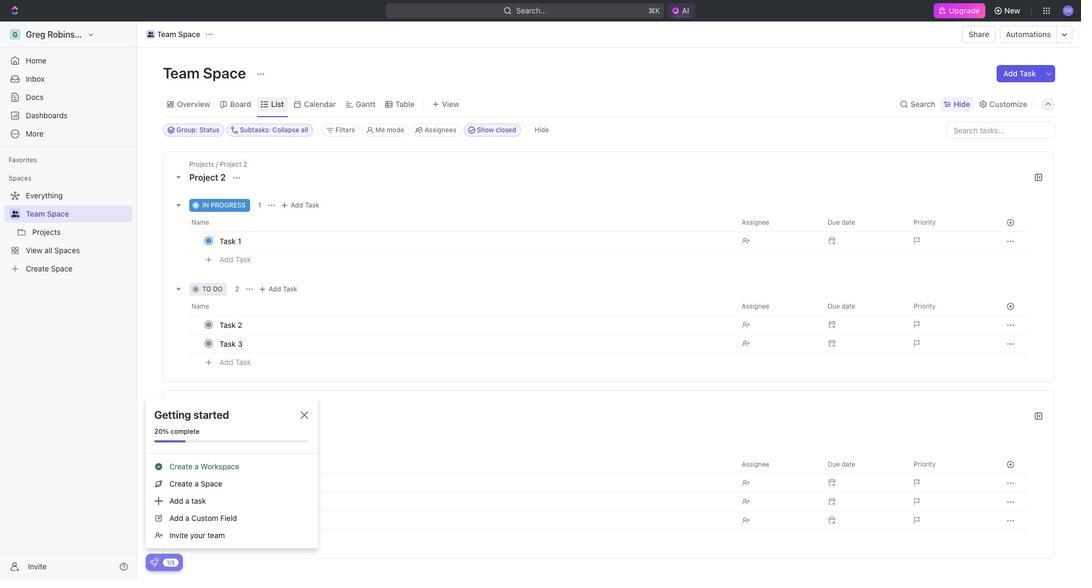 Task type: describe. For each thing, give the bounding box(es) containing it.
create space link
[[4, 260, 130, 278]]

getting
[[154, 409, 191, 421]]

list
[[271, 99, 284, 108]]

add a custom field
[[169, 514, 237, 523]]

me mode button
[[362, 124, 409, 137]]

complete
[[171, 428, 200, 436]]

group: status
[[176, 126, 220, 134]]

list link
[[269, 97, 284, 112]]

create a space
[[169, 479, 222, 489]]

board
[[230, 99, 251, 108]]

your
[[190, 531, 206, 540]]

table link
[[393, 97, 415, 112]]

search
[[911, 99, 936, 108]]

automations
[[1006, 30, 1051, 39]]

0 horizontal spatial team space link
[[26, 206, 130, 223]]

2 assignee button from the top
[[735, 298, 822, 315]]

me mode
[[376, 126, 404, 134]]

favorites
[[9, 156, 37, 164]]

upgrade link
[[934, 3, 985, 18]]

home link
[[4, 52, 132, 69]]

task 2 link
[[217, 317, 733, 333]]

project for project 1
[[189, 412, 218, 421]]

overview
[[177, 99, 210, 108]]

new button
[[990, 2, 1027, 19]]

everything
[[26, 191, 63, 200]]

1 task 3 link from the top
[[217, 336, 733, 352]]

20%
[[154, 428, 169, 436]]

task 1 link
[[217, 233, 733, 249]]

overview link
[[175, 97, 210, 112]]

project 1
[[189, 412, 227, 421]]

robinson's
[[47, 30, 92, 39]]

search button
[[897, 97, 939, 112]]

hide button
[[530, 124, 553, 137]]

2 task 3 from the top
[[220, 516, 243, 525]]

1 for task 1
[[238, 236, 241, 246]]

to do
[[202, 285, 223, 293]]

1 horizontal spatial spaces
[[54, 246, 80, 255]]

new
[[1005, 6, 1021, 15]]

started
[[194, 409, 229, 421]]

0 vertical spatial team space
[[157, 30, 200, 39]]

board link
[[228, 97, 251, 112]]

greg
[[26, 30, 45, 39]]

sidebar navigation
[[0, 22, 139, 579]]

filters button
[[322, 124, 360, 137]]

create space
[[26, 264, 73, 273]]

customize button
[[976, 97, 1031, 112]]

due date button for 1st the assignee dropdown button from the bottom
[[822, 456, 908, 473]]

greg robinson's workspace
[[26, 30, 139, 39]]

ai button
[[667, 3, 696, 18]]

progress
[[211, 201, 246, 209]]

2 task 3 link from the top
[[217, 513, 733, 529]]

more
[[26, 129, 44, 138]]

status
[[199, 126, 220, 134]]

1 date from the top
[[842, 218, 855, 227]]

1 assignee button from the top
[[735, 214, 822, 231]]

3 assignee button from the top
[[735, 456, 822, 473]]

1 for ‎task 1
[[238, 479, 241, 488]]

0 vertical spatial team
[[157, 30, 176, 39]]

20% complete
[[154, 428, 200, 436]]

calendar
[[304, 99, 336, 108]]

0 vertical spatial team space link
[[144, 28, 203, 41]]

view all spaces
[[26, 246, 80, 255]]

invite your team
[[169, 531, 225, 540]]

filters
[[336, 126, 355, 134]]

team space inside sidebar navigation
[[26, 209, 69, 218]]

hide inside button
[[535, 126, 549, 134]]

/
[[216, 160, 218, 168]]

team
[[208, 531, 225, 540]]

1 horizontal spatial all
[[301, 126, 308, 134]]

hide button
[[941, 97, 974, 112]]

priority button for due date dropdown button related to 1st the assignee dropdown button from the bottom
[[908, 456, 994, 473]]

2 name button from the top
[[189, 298, 735, 315]]

hide inside dropdown button
[[954, 99, 970, 108]]

upgrade
[[949, 6, 980, 15]]

‎task 1 link
[[217, 475, 733, 491]]

field
[[220, 514, 237, 523]]

automations button
[[1001, 26, 1057, 43]]

a for custom
[[185, 514, 189, 523]]

1 name button from the top
[[189, 214, 735, 231]]

1 vertical spatial team space
[[163, 64, 249, 82]]

getting started
[[154, 409, 229, 421]]

more button
[[4, 125, 132, 143]]

to
[[202, 285, 211, 293]]

greg robinson's workspace, , element
[[10, 29, 20, 40]]

add a task
[[169, 497, 206, 506]]

projects link
[[32, 224, 130, 241]]

subtasks:
[[240, 126, 271, 134]]

search...
[[516, 6, 547, 15]]

create a workspace
[[169, 462, 239, 471]]

create for create a workspace
[[169, 462, 193, 471]]

Search tasks... text field
[[947, 122, 1055, 138]]

close image
[[301, 412, 308, 419]]

due for 2nd the assignee dropdown button from the bottom of the page
[[828, 302, 840, 310]]



Task type: vqa. For each thing, say whether or not it's contained in the screenshot.
"School" button
no



Task type: locate. For each thing, give the bounding box(es) containing it.
table
[[396, 99, 415, 108]]

view for view
[[442, 99, 459, 108]]

a for workspace
[[195, 462, 199, 471]]

1 vertical spatial all
[[45, 246, 52, 255]]

1 vertical spatial project
[[189, 173, 218, 182]]

2 vertical spatial priority button
[[908, 456, 994, 473]]

2 assignee from the top
[[742, 302, 770, 310]]

view up assignees
[[442, 99, 459, 108]]

3 date from the top
[[842, 461, 855, 469]]

mode
[[387, 126, 404, 134]]

team space down everything
[[26, 209, 69, 218]]

2 name from the top
[[192, 302, 209, 310]]

assignee for 2nd the assignee dropdown button from the bottom of the page
[[742, 302, 770, 310]]

1 vertical spatial spaces
[[54, 246, 80, 255]]

1 vertical spatial date
[[842, 302, 855, 310]]

2 vertical spatial priority
[[914, 461, 936, 469]]

3
[[238, 339, 243, 348], [238, 516, 243, 525]]

name button
[[189, 214, 735, 231], [189, 298, 735, 315]]

0 vertical spatial projects
[[189, 160, 214, 168]]

2 priority button from the top
[[908, 298, 994, 315]]

task 3 up team
[[220, 516, 243, 525]]

create inside sidebar navigation
[[26, 264, 49, 273]]

share button
[[963, 26, 996, 43]]

priority
[[914, 218, 936, 227], [914, 302, 936, 310], [914, 461, 936, 469]]

view button
[[428, 97, 463, 112]]

1 task 3 from the top
[[220, 339, 243, 348]]

2 vertical spatial team space
[[26, 209, 69, 218]]

priority for due date dropdown button related to 1st the assignee dropdown button from the bottom's "priority" 'dropdown button'
[[914, 461, 936, 469]]

hide right closed
[[535, 126, 549, 134]]

tree inside sidebar navigation
[[4, 187, 132, 278]]

3 assignee from the top
[[742, 461, 770, 469]]

1 horizontal spatial invite
[[169, 531, 188, 540]]

priority for "priority" 'dropdown button' associated with 2nd the assignee dropdown button from the bottom of the page due date dropdown button
[[914, 302, 936, 310]]

1 vertical spatial invite
[[28, 562, 47, 571]]

workspace up ‎task
[[201, 462, 239, 471]]

priority button for 2nd the assignee dropdown button from the bottom of the page due date dropdown button
[[908, 298, 994, 315]]

everything link
[[4, 187, 130, 204]]

1 vertical spatial task 3 link
[[217, 513, 733, 529]]

project 2
[[189, 173, 228, 182]]

task
[[1020, 69, 1036, 78], [305, 201, 319, 209], [220, 236, 236, 246], [235, 255, 251, 264], [283, 285, 297, 293], [220, 320, 236, 330], [220, 339, 236, 348], [235, 358, 251, 367], [220, 516, 236, 525], [235, 535, 251, 544]]

0 vertical spatial workspace
[[94, 30, 139, 39]]

workspace for greg robinson's workspace
[[94, 30, 139, 39]]

team up the overview link
[[163, 64, 200, 82]]

name down to
[[192, 302, 209, 310]]

0 vertical spatial view
[[442, 99, 459, 108]]

name button up task 2 link
[[189, 298, 735, 315]]

0 vertical spatial name
[[192, 218, 209, 227]]

name down in
[[192, 218, 209, 227]]

task 1
[[220, 236, 241, 246]]

1 vertical spatial hide
[[535, 126, 549, 134]]

custom
[[191, 514, 218, 523]]

0 vertical spatial spaces
[[9, 174, 31, 182]]

space down everything link
[[47, 209, 69, 218]]

docs
[[26, 93, 44, 102]]

customize
[[990, 99, 1028, 108]]

a down add a task
[[185, 514, 189, 523]]

2 vertical spatial date
[[842, 461, 855, 469]]

task
[[191, 497, 206, 506]]

1 vertical spatial projects
[[32, 228, 61, 237]]

2 due date from the top
[[828, 302, 855, 310]]

0 horizontal spatial invite
[[28, 562, 47, 571]]

1 horizontal spatial hide
[[954, 99, 970, 108]]

show closed button
[[464, 124, 521, 137]]

1 name from the top
[[192, 218, 209, 227]]

1 vertical spatial priority button
[[908, 298, 994, 315]]

create for create space
[[26, 264, 49, 273]]

docs link
[[4, 89, 132, 106]]

task 2
[[220, 320, 242, 330]]

projects for projects
[[32, 228, 61, 237]]

1 due from the top
[[828, 218, 840, 227]]

projects / project 2
[[189, 160, 247, 168]]

task 3 link down task 2 link
[[217, 336, 733, 352]]

invite inside sidebar navigation
[[28, 562, 47, 571]]

calendar link
[[302, 97, 336, 112]]

do
[[213, 285, 223, 293]]

tree containing everything
[[4, 187, 132, 278]]

task 3 link down the ‎task 1 link
[[217, 513, 733, 529]]

0 vertical spatial create
[[26, 264, 49, 273]]

2 vertical spatial create
[[169, 479, 193, 489]]

workspace
[[94, 30, 139, 39], [201, 462, 239, 471]]

subtasks: collapse all
[[240, 126, 308, 134]]

in
[[202, 201, 209, 209]]

2 vertical spatial project
[[189, 412, 218, 421]]

0 vertical spatial assignee
[[742, 218, 770, 227]]

1 vertical spatial name button
[[189, 298, 735, 315]]

gantt link
[[354, 97, 376, 112]]

inbox
[[26, 74, 45, 83]]

projects for projects / project 2
[[189, 160, 214, 168]]

projects up the project 2
[[189, 160, 214, 168]]

name for 1st name dropdown button from the bottom
[[192, 302, 209, 310]]

⌘k
[[648, 6, 660, 15]]

0 horizontal spatial all
[[45, 246, 52, 255]]

0 vertical spatial hide
[[954, 99, 970, 108]]

0 horizontal spatial workspace
[[94, 30, 139, 39]]

view button
[[428, 91, 463, 117]]

assignees button
[[411, 124, 461, 137]]

project down / at the left of the page
[[189, 173, 218, 182]]

inbox link
[[4, 70, 132, 88]]

task 3
[[220, 339, 243, 348], [220, 516, 243, 525]]

team space link
[[144, 28, 203, 41], [26, 206, 130, 223]]

1 vertical spatial 3
[[238, 516, 243, 525]]

2 priority from the top
[[914, 302, 936, 310]]

create
[[26, 264, 49, 273], [169, 462, 193, 471], [169, 479, 193, 489]]

a up create a space
[[195, 462, 199, 471]]

a for space
[[195, 479, 199, 489]]

space
[[178, 30, 200, 39], [203, 64, 246, 82], [47, 209, 69, 218], [51, 264, 73, 273], [201, 479, 222, 489]]

0 horizontal spatial view
[[26, 246, 43, 255]]

dashboards link
[[4, 107, 132, 124]]

1 vertical spatial assignee
[[742, 302, 770, 310]]

workspace inside sidebar navigation
[[94, 30, 139, 39]]

0 vertical spatial all
[[301, 126, 308, 134]]

1 horizontal spatial projects
[[189, 160, 214, 168]]

0 vertical spatial date
[[842, 218, 855, 227]]

team down everything
[[26, 209, 45, 218]]

0 vertical spatial due
[[828, 218, 840, 227]]

name button up "task 1" link
[[189, 214, 735, 231]]

name
[[192, 218, 209, 227], [192, 302, 209, 310]]

due date for 1st the assignee dropdown button from the bottom
[[828, 461, 855, 469]]

1 vertical spatial assignee button
[[735, 298, 822, 315]]

spaces down favorites button
[[9, 174, 31, 182]]

3 right field
[[238, 516, 243, 525]]

assignee
[[742, 218, 770, 227], [742, 302, 770, 310], [742, 461, 770, 469]]

team right user group image
[[157, 30, 176, 39]]

0 horizontal spatial projects
[[32, 228, 61, 237]]

1 assignee from the top
[[742, 218, 770, 227]]

2 3 from the top
[[238, 516, 243, 525]]

2 due date button from the top
[[822, 298, 908, 315]]

group:
[[176, 126, 198, 134]]

1 horizontal spatial view
[[442, 99, 459, 108]]

1 priority button from the top
[[908, 214, 994, 231]]

user group image
[[11, 211, 19, 217]]

workspace left user group image
[[94, 30, 139, 39]]

2 vertical spatial assignee button
[[735, 456, 822, 473]]

0 horizontal spatial hide
[[535, 126, 549, 134]]

1 vertical spatial create
[[169, 462, 193, 471]]

1 due date from the top
[[828, 218, 855, 227]]

view inside button
[[442, 99, 459, 108]]

due date for 2nd the assignee dropdown button from the bottom of the page
[[828, 302, 855, 310]]

view up create space
[[26, 246, 43, 255]]

create for create a space
[[169, 479, 193, 489]]

a left task
[[185, 497, 189, 506]]

tree
[[4, 187, 132, 278]]

gr button
[[1060, 2, 1077, 19]]

1 vertical spatial workspace
[[201, 462, 239, 471]]

3 due from the top
[[828, 461, 840, 469]]

1 vertical spatial name
[[192, 302, 209, 310]]

‎task 1
[[220, 479, 241, 488]]

3 due date from the top
[[828, 461, 855, 469]]

1/5
[[167, 559, 175, 566]]

projects up "view all spaces"
[[32, 228, 61, 237]]

spaces
[[9, 174, 31, 182], [54, 246, 80, 255]]

team space right user group image
[[157, 30, 200, 39]]

closed
[[496, 126, 516, 134]]

view inside sidebar navigation
[[26, 246, 43, 255]]

0 vertical spatial project
[[220, 160, 241, 168]]

assignees
[[425, 126, 457, 134]]

team inside sidebar navigation
[[26, 209, 45, 218]]

1 horizontal spatial team space link
[[144, 28, 203, 41]]

1 due date button from the top
[[822, 214, 908, 231]]

assignee button
[[735, 214, 822, 231], [735, 298, 822, 315], [735, 456, 822, 473]]

1
[[258, 201, 261, 209], [238, 236, 241, 246], [221, 412, 225, 421], [238, 479, 241, 488]]

space down create a workspace
[[201, 479, 222, 489]]

assignee for 1st the assignee dropdown button from the bottom
[[742, 461, 770, 469]]

2 vertical spatial team
[[26, 209, 45, 218]]

gr
[[1065, 7, 1072, 14]]

add task button
[[997, 65, 1043, 82], [278, 199, 324, 212], [215, 253, 256, 266], [256, 283, 302, 296], [215, 356, 256, 369], [215, 533, 256, 546]]

team space up the overview
[[163, 64, 249, 82]]

invite for invite your team
[[169, 531, 188, 540]]

add task
[[1004, 69, 1036, 78], [291, 201, 319, 209], [220, 255, 251, 264], [269, 285, 297, 293], [220, 358, 251, 367], [220, 535, 251, 544]]

0 horizontal spatial spaces
[[9, 174, 31, 182]]

view all spaces link
[[4, 242, 130, 259]]

0 vertical spatial priority button
[[908, 214, 994, 231]]

0 vertical spatial due date button
[[822, 214, 908, 231]]

project for project 2
[[189, 173, 218, 182]]

due date button for 2nd the assignee dropdown button from the bottom of the page
[[822, 298, 908, 315]]

g
[[13, 30, 18, 38]]

1 vertical spatial view
[[26, 246, 43, 255]]

workspace for create a workspace
[[201, 462, 239, 471]]

task 3 down task 2
[[220, 339, 243, 348]]

home
[[26, 56, 46, 65]]

1 horizontal spatial workspace
[[201, 462, 239, 471]]

1 vertical spatial due date button
[[822, 298, 908, 315]]

create up create a space
[[169, 462, 193, 471]]

space up the board link on the top left of the page
[[203, 64, 246, 82]]

priority for 3rd "priority" 'dropdown button' from the bottom
[[914, 218, 936, 227]]

0 vertical spatial priority
[[914, 218, 936, 227]]

3 down task 2
[[238, 339, 243, 348]]

2 date from the top
[[842, 302, 855, 310]]

show closed
[[477, 126, 516, 134]]

assignee for third the assignee dropdown button from the bottom of the page
[[742, 218, 770, 227]]

create up add a task
[[169, 479, 193, 489]]

project up complete
[[189, 412, 218, 421]]

1 vertical spatial priority
[[914, 302, 936, 310]]

collapse
[[272, 126, 299, 134]]

spaces up create space link in the top of the page
[[54, 246, 80, 255]]

2 vertical spatial due date
[[828, 461, 855, 469]]

a up task
[[195, 479, 199, 489]]

hide
[[954, 99, 970, 108], [535, 126, 549, 134]]

2 vertical spatial due
[[828, 461, 840, 469]]

1 vertical spatial team
[[163, 64, 200, 82]]

invite for invite
[[28, 562, 47, 571]]

2 vertical spatial due date button
[[822, 456, 908, 473]]

a for task
[[185, 497, 189, 506]]

3 priority from the top
[[914, 461, 936, 469]]

share
[[969, 30, 990, 39]]

0 vertical spatial 3
[[238, 339, 243, 348]]

0 vertical spatial task 3
[[220, 339, 243, 348]]

create down "view all spaces"
[[26, 264, 49, 273]]

1 vertical spatial due
[[828, 302, 840, 310]]

team space
[[157, 30, 200, 39], [163, 64, 249, 82], [26, 209, 69, 218]]

favorites button
[[4, 154, 41, 167]]

1 priority from the top
[[914, 218, 936, 227]]

3 priority button from the top
[[908, 456, 994, 473]]

invite
[[169, 531, 188, 540], [28, 562, 47, 571]]

name for 1st name dropdown button from the top
[[192, 218, 209, 227]]

3 due date button from the top
[[822, 456, 908, 473]]

add
[[1004, 69, 1018, 78], [291, 201, 303, 209], [220, 255, 233, 264], [269, 285, 281, 293], [220, 358, 233, 367], [169, 497, 183, 506], [169, 514, 183, 523], [220, 535, 233, 544]]

0 vertical spatial assignee button
[[735, 214, 822, 231]]

‎task
[[220, 479, 236, 488]]

0 vertical spatial name button
[[189, 214, 735, 231]]

hide right search
[[954, 99, 970, 108]]

project right / at the left of the page
[[220, 160, 241, 168]]

2 due from the top
[[828, 302, 840, 310]]

all right collapse
[[301, 126, 308, 134]]

0 vertical spatial invite
[[169, 531, 188, 540]]

due
[[828, 218, 840, 227], [828, 302, 840, 310], [828, 461, 840, 469]]

1 3 from the top
[[238, 339, 243, 348]]

projects
[[189, 160, 214, 168], [32, 228, 61, 237]]

in progress
[[202, 201, 246, 209]]

all
[[301, 126, 308, 134], [45, 246, 52, 255]]

gantt
[[356, 99, 376, 108]]

show
[[477, 126, 494, 134]]

user group image
[[147, 32, 154, 37]]

1 vertical spatial task 3
[[220, 516, 243, 525]]

space right user group image
[[178, 30, 200, 39]]

due for 1st the assignee dropdown button from the bottom
[[828, 461, 840, 469]]

0 vertical spatial due date
[[828, 218, 855, 227]]

space down view all spaces link
[[51, 264, 73, 273]]

1 vertical spatial team space link
[[26, 206, 130, 223]]

0 vertical spatial task 3 link
[[217, 336, 733, 352]]

onboarding checklist button image
[[150, 558, 159, 567]]

due date
[[828, 218, 855, 227], [828, 302, 855, 310], [828, 461, 855, 469]]

view for view all spaces
[[26, 246, 43, 255]]

onboarding checklist button element
[[150, 558, 159, 567]]

2 vertical spatial assignee
[[742, 461, 770, 469]]

projects inside sidebar navigation
[[32, 228, 61, 237]]

1 vertical spatial due date
[[828, 302, 855, 310]]

all inside sidebar navigation
[[45, 246, 52, 255]]

a
[[195, 462, 199, 471], [195, 479, 199, 489], [185, 497, 189, 506], [185, 514, 189, 523]]

all up create space
[[45, 246, 52, 255]]

1 for project 1
[[221, 412, 225, 421]]



